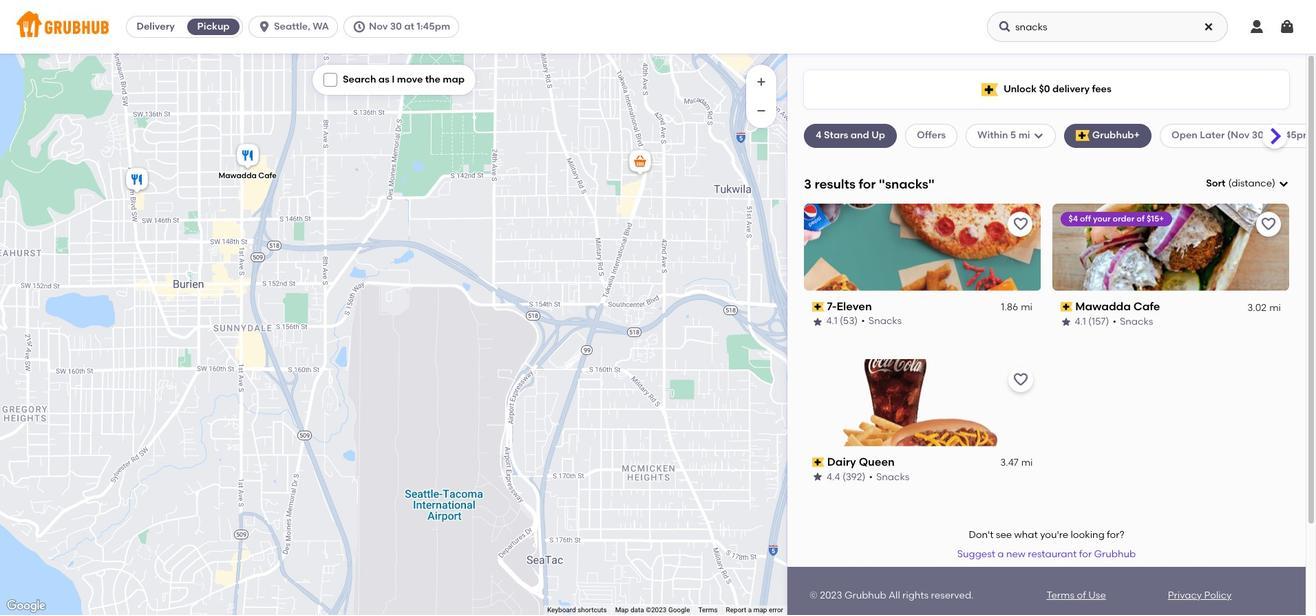 Task type: describe. For each thing, give the bounding box(es) containing it.
(157)
[[1089, 316, 1109, 327]]

4 stars and up
[[816, 130, 885, 141]]

terms link
[[698, 607, 718, 614]]

terms of use link
[[1047, 590, 1106, 602]]

mi for 7-eleven
[[1021, 302, 1033, 313]]

©
[[810, 590, 818, 602]]

queen
[[859, 456, 895, 469]]

4
[[816, 130, 822, 141]]

the
[[425, 74, 441, 85]]

4.1 (157)
[[1075, 316, 1109, 327]]

map
[[615, 607, 629, 614]]

0 horizontal spatial for
[[859, 176, 876, 192]]

use
[[1089, 590, 1106, 602]]

and
[[851, 130, 869, 141]]

star icon image for mawadda cafe
[[1061, 316, 1072, 327]]

plus icon image
[[755, 75, 768, 89]]

grubhub plus flag logo image for unlock $0 delivery fees
[[982, 83, 998, 96]]

offers
[[917, 130, 946, 141]]

seattle, wa button
[[249, 16, 344, 38]]

open later (nov 30 at 1:45pm)
[[1172, 130, 1316, 141]]

shortcuts
[[578, 607, 607, 614]]

error
[[769, 607, 783, 614]]

fees
[[1092, 83, 1112, 95]]

$4 off your order of $15+
[[1069, 214, 1164, 224]]

7-
[[827, 300, 837, 313]]

keyboard
[[547, 607, 576, 614]]

svg image for search as i move the map
[[326, 76, 335, 84]]

off
[[1080, 214, 1091, 224]]

new
[[1006, 549, 1026, 560]]

svg image inside field
[[1278, 178, 1290, 189]]

you're
[[1040, 529, 1069, 541]]

reserved.
[[931, 590, 974, 602]]

"snacks"
[[879, 176, 935, 192]]

subscription pass image for dairy queen
[[812, 458, 825, 467]]

5
[[1011, 130, 1016, 141]]

delivery button
[[127, 16, 185, 38]]

mi for dairy queen
[[1021, 457, 1033, 469]]

save this restaurant image
[[1012, 372, 1029, 388]]

privacy policy
[[1168, 590, 1232, 602]]

within 5 mi
[[978, 130, 1030, 141]]

1 vertical spatial grubhub
[[845, 590, 886, 602]]

report a map error
[[726, 607, 783, 614]]

delivery
[[1053, 83, 1090, 95]]

terms of use
[[1047, 590, 1106, 602]]

later
[[1200, 130, 1225, 141]]

4.4
[[827, 471, 840, 483]]

7-eleven
[[827, 300, 872, 313]]

privacy
[[1168, 590, 1202, 602]]

up
[[872, 130, 885, 141]]

stars
[[824, 130, 849, 141]]

(392)
[[843, 471, 866, 483]]

• snacks for cafe
[[1113, 316, 1153, 327]]

• snacks for queen
[[869, 471, 910, 483]]

svg image for nov 30 at 1:45pm
[[352, 20, 366, 34]]

map region
[[0, 39, 867, 615]]

sort ( distance )
[[1206, 178, 1276, 189]]

mawadda cafe image
[[234, 142, 262, 172]]

unlock $0 delivery fees
[[1004, 83, 1112, 95]]

1.86 mi
[[1001, 302, 1033, 313]]

what
[[1015, 529, 1038, 541]]

(53)
[[840, 316, 858, 327]]

• for cafe
[[1113, 316, 1117, 327]]

data
[[631, 607, 644, 614]]

don't
[[969, 529, 994, 541]]

1 vertical spatial map
[[754, 607, 767, 614]]

report
[[726, 607, 746, 614]]

star icon image for 7-eleven
[[812, 316, 823, 327]]

star icon image for dairy queen
[[812, 472, 823, 483]]

google image
[[3, 598, 49, 615]]

unlock
[[1004, 83, 1037, 95]]

for inside button
[[1079, 549, 1092, 560]]

mi for mawadda cafe
[[1270, 302, 1281, 313]]

1 vertical spatial mawadda cafe
[[1076, 300, 1160, 313]]

)
[[1272, 178, 1276, 189]]

save this restaurant image inside "button"
[[1012, 216, 1029, 233]]

3.47 mi
[[1000, 457, 1033, 469]]

terms for terms of use
[[1047, 590, 1075, 602]]

dairy
[[827, 456, 856, 469]]

7-eleven logo image
[[804, 204, 1041, 291]]

mawadda cafe inside map region
[[219, 171, 277, 180]]

search
[[343, 74, 376, 85]]

keyboard shortcuts
[[547, 607, 607, 614]]

for?
[[1107, 529, 1125, 541]]

your
[[1093, 214, 1111, 224]]

suggest a new restaurant for grubhub button
[[951, 543, 1142, 567]]

3 results for "snacks"
[[804, 176, 935, 192]]

report a map error link
[[726, 607, 783, 614]]

grubhub plus flag logo image for grubhub+
[[1076, 130, 1090, 141]]

1 vertical spatial cafe
[[1134, 300, 1160, 313]]

dairy queen logo image
[[804, 359, 1041, 447]]

(
[[1229, 178, 1232, 189]]

3
[[804, 176, 812, 192]]

4.4 (392)
[[827, 471, 866, 483]]

terms for terms link
[[698, 607, 718, 614]]

grubhub+
[[1092, 130, 1140, 141]]

$15+
[[1147, 214, 1164, 224]]

search as i move the map
[[343, 74, 465, 85]]

(nov
[[1227, 130, 1250, 141]]

mi right 5
[[1019, 130, 1030, 141]]

as
[[379, 74, 390, 85]]

minus icon image
[[755, 104, 768, 118]]

keyboard shortcuts button
[[547, 606, 607, 615]]

2 save this restaurant image from the left
[[1261, 216, 1277, 233]]

policy
[[1205, 590, 1232, 602]]

nov 30 at 1:45pm
[[369, 21, 450, 32]]

none field containing sort
[[1206, 177, 1290, 191]]

a for suggest
[[998, 549, 1004, 560]]

©2023
[[646, 607, 667, 614]]

cafe inside map region
[[258, 171, 277, 180]]

1 vertical spatial mawadda
[[1076, 300, 1131, 313]]



Task type: vqa. For each thing, say whether or not it's contained in the screenshot.
Dairy Queen's Save this restaurant Button
yes



Task type: locate. For each thing, give the bounding box(es) containing it.
1 horizontal spatial of
[[1137, 214, 1145, 224]]

terms
[[1047, 590, 1075, 602], [698, 607, 718, 614]]

for right results
[[859, 176, 876, 192]]

• snacks right (157) at the right bottom of page
[[1113, 316, 1153, 327]]

0 vertical spatial terms
[[1047, 590, 1075, 602]]

1 horizontal spatial map
[[754, 607, 767, 614]]

0 horizontal spatial a
[[748, 607, 752, 614]]

4.1 down 7-
[[827, 316, 838, 327]]

for
[[859, 176, 876, 192], [1079, 549, 1092, 560]]

seattle,
[[274, 21, 310, 32]]

mawadda cafe
[[219, 171, 277, 180], [1076, 300, 1160, 313]]

1 horizontal spatial terms
[[1047, 590, 1075, 602]]

0 vertical spatial grubhub plus flag logo image
[[982, 83, 998, 96]]

snacks down 'queen'
[[876, 471, 910, 483]]

snacks
[[869, 316, 902, 327], [1120, 316, 1153, 327], [876, 471, 910, 483]]

2023
[[820, 590, 842, 602]]

map right the
[[443, 74, 465, 85]]

1.86
[[1001, 302, 1019, 313]]

1 vertical spatial subscription pass image
[[812, 458, 825, 467]]

a left new
[[998, 549, 1004, 560]]

grubhub inside button
[[1094, 549, 1136, 560]]

0 horizontal spatial map
[[443, 74, 465, 85]]

at left 1:45pm in the left of the page
[[404, 21, 414, 32]]

0 horizontal spatial save this restaurant image
[[1012, 216, 1029, 233]]

• right (157) at the right bottom of page
[[1113, 316, 1117, 327]]

30 right (nov
[[1252, 130, 1264, 141]]

•
[[862, 316, 866, 327], [1113, 316, 1117, 327], [869, 471, 873, 483]]

of left $15+
[[1137, 214, 1145, 224]]

2 horizontal spatial •
[[1113, 316, 1117, 327]]

terms left 'report'
[[698, 607, 718, 614]]

google
[[668, 607, 690, 614]]

a
[[998, 549, 1004, 560], [748, 607, 752, 614]]

subscription pass image for mawadda cafe
[[1061, 302, 1073, 312]]

30 right nov
[[390, 21, 402, 32]]

1 save this restaurant image from the left
[[1012, 216, 1029, 233]]

svg image for seattle, wa
[[258, 20, 271, 34]]

svg image left the seattle,
[[258, 20, 271, 34]]

grubhub plus flag logo image left grubhub+
[[1076, 130, 1090, 141]]

seattle, wa
[[274, 21, 329, 32]]

0 horizontal spatial terms
[[698, 607, 718, 614]]

© 2023 grubhub all rights reserved.
[[810, 590, 974, 602]]

all
[[889, 590, 900, 602]]

eleven
[[837, 300, 872, 313]]

star icon image down subscription pass image
[[812, 316, 823, 327]]

grubhub plus flag logo image left "unlock"
[[982, 83, 998, 96]]

mi right the 3.02
[[1270, 302, 1281, 313]]

snacks for eleven
[[869, 316, 902, 327]]

a for report
[[748, 607, 752, 614]]

mi right the 1.86
[[1021, 302, 1033, 313]]

see
[[996, 529, 1012, 541]]

don't see what you're looking for?
[[969, 529, 1125, 541]]

grubhub left all
[[845, 590, 886, 602]]

sort
[[1206, 178, 1226, 189]]

svg image
[[1249, 19, 1265, 35], [1279, 19, 1296, 35], [1203, 21, 1214, 32], [1033, 130, 1044, 141]]

save this restaurant button
[[1008, 212, 1033, 237], [1256, 212, 1281, 237], [1008, 367, 1033, 392]]

subscription pass image
[[812, 302, 825, 312]]

0 horizontal spatial at
[[404, 21, 414, 32]]

a inside suggest a new restaurant for grubhub button
[[998, 549, 1004, 560]]

at inside button
[[404, 21, 414, 32]]

7 eleven image
[[627, 148, 654, 178]]

• right '(53)'
[[862, 316, 866, 327]]

$0
[[1039, 83, 1050, 95]]

0 vertical spatial subscription pass image
[[1061, 302, 1073, 312]]

0 horizontal spatial grubhub plus flag logo image
[[982, 83, 998, 96]]

snacks for queen
[[876, 471, 910, 483]]

mi
[[1019, 130, 1030, 141], [1021, 302, 1033, 313], [1270, 302, 1281, 313], [1021, 457, 1033, 469]]

suggest a new restaurant for grubhub
[[958, 549, 1136, 560]]

1 vertical spatial at
[[1266, 130, 1276, 141]]

0 vertical spatial mawadda cafe
[[219, 171, 277, 180]]

svg image right )
[[1278, 178, 1290, 189]]

main navigation navigation
[[0, 0, 1316, 54]]

mawadda inside map region
[[219, 171, 257, 180]]

1 vertical spatial of
[[1077, 590, 1086, 602]]

4.1 for 7-
[[827, 316, 838, 327]]

svg image inside nov 30 at 1:45pm button
[[352, 20, 366, 34]]

• snacks down the eleven
[[862, 316, 902, 327]]

1 horizontal spatial mawadda cafe
[[1076, 300, 1160, 313]]

nov
[[369, 21, 388, 32]]

save this restaurant button for 7-eleven
[[1008, 212, 1033, 237]]

star icon image
[[812, 316, 823, 327], [1061, 316, 1072, 327], [812, 472, 823, 483]]

1 vertical spatial terms
[[698, 607, 718, 614]]

save this restaurant image left $4
[[1012, 216, 1029, 233]]

snacks right (157) at the right bottom of page
[[1120, 316, 1153, 327]]

subscription pass image
[[1061, 302, 1073, 312], [812, 458, 825, 467]]

1 horizontal spatial cafe
[[1134, 300, 1160, 313]]

grubhub down for?
[[1094, 549, 1136, 560]]

1 horizontal spatial grubhub
[[1094, 549, 1136, 560]]

0 vertical spatial map
[[443, 74, 465, 85]]

1 horizontal spatial grubhub plus flag logo image
[[1076, 130, 1090, 141]]

star icon image left 4.1 (157)
[[1061, 316, 1072, 327]]

• snacks for eleven
[[862, 316, 902, 327]]

0 horizontal spatial subscription pass image
[[812, 458, 825, 467]]

1 horizontal spatial 30
[[1252, 130, 1264, 141]]

0 horizontal spatial cafe
[[258, 171, 277, 180]]

pickup button
[[185, 16, 242, 38]]

subscription pass image right 1.86 mi
[[1061, 302, 1073, 312]]

3.02
[[1248, 302, 1267, 313]]

1 horizontal spatial a
[[998, 549, 1004, 560]]

mawadda cafe logo image
[[1052, 204, 1290, 291]]

3.02 mi
[[1248, 302, 1281, 313]]

0 vertical spatial grubhub
[[1094, 549, 1136, 560]]

svg image left nov
[[352, 20, 366, 34]]

cafe
[[258, 171, 277, 180], [1134, 300, 1160, 313]]

1 vertical spatial 30
[[1252, 130, 1264, 141]]

0 vertical spatial of
[[1137, 214, 1145, 224]]

pickup
[[197, 21, 230, 32]]

grubhub plus flag logo image
[[982, 83, 998, 96], [1076, 130, 1090, 141]]

for down the looking
[[1079, 549, 1092, 560]]

2 4.1 from the left
[[1075, 316, 1086, 327]]

Search for food, convenience, alcohol... search field
[[987, 12, 1228, 42]]

1 vertical spatial grubhub plus flag logo image
[[1076, 130, 1090, 141]]

delivery
[[137, 21, 175, 32]]

distance
[[1232, 178, 1272, 189]]

1 vertical spatial for
[[1079, 549, 1092, 560]]

0 horizontal spatial mawadda cafe
[[219, 171, 277, 180]]

4.1 left (157) at the right bottom of page
[[1075, 316, 1086, 327]]

0 horizontal spatial 4.1
[[827, 316, 838, 327]]

snacks down the eleven
[[869, 316, 902, 327]]

star icon image left 4.4
[[812, 472, 823, 483]]

• for eleven
[[862, 316, 866, 327]]

svg image up "unlock"
[[998, 20, 1012, 34]]

0 horizontal spatial mawadda
[[219, 171, 257, 180]]

1:45pm)
[[1279, 130, 1316, 141]]

at
[[404, 21, 414, 32], [1266, 130, 1276, 141]]

$4
[[1069, 214, 1078, 224]]

dairy queen
[[827, 456, 895, 469]]

0 horizontal spatial grubhub
[[845, 590, 886, 602]]

1 horizontal spatial 4.1
[[1075, 316, 1086, 327]]

1 horizontal spatial for
[[1079, 549, 1092, 560]]

4.1 (53)
[[827, 316, 858, 327]]

terms left use
[[1047, 590, 1075, 602]]

30 inside button
[[390, 21, 402, 32]]

• snacks
[[862, 316, 902, 327], [1113, 316, 1153, 327], [869, 471, 910, 483]]

wa
[[313, 21, 329, 32]]

• snacks down 'queen'
[[869, 471, 910, 483]]

map
[[443, 74, 465, 85], [754, 607, 767, 614]]

save this restaurant image down )
[[1261, 216, 1277, 233]]

• for queen
[[869, 471, 873, 483]]

rights
[[903, 590, 929, 602]]

grubhub
[[1094, 549, 1136, 560], [845, 590, 886, 602]]

4.1
[[827, 316, 838, 327], [1075, 316, 1086, 327]]

of left use
[[1077, 590, 1086, 602]]

0 horizontal spatial •
[[862, 316, 866, 327]]

within
[[978, 130, 1008, 141]]

0 horizontal spatial 30
[[390, 21, 402, 32]]

suggest
[[958, 549, 996, 560]]

nov 30 at 1:45pm button
[[344, 16, 465, 38]]

svg image
[[258, 20, 271, 34], [352, 20, 366, 34], [998, 20, 1012, 34], [326, 76, 335, 84], [1278, 178, 1290, 189]]

1 horizontal spatial mawadda
[[1076, 300, 1131, 313]]

map data ©2023 google
[[615, 607, 690, 614]]

1 horizontal spatial at
[[1266, 130, 1276, 141]]

move
[[397, 74, 423, 85]]

0 horizontal spatial of
[[1077, 590, 1086, 602]]

at left 1:45pm)
[[1266, 130, 1276, 141]]

4.1 for mawadda
[[1075, 316, 1086, 327]]

3.47
[[1000, 457, 1019, 469]]

0 vertical spatial 30
[[390, 21, 402, 32]]

0 vertical spatial at
[[404, 21, 414, 32]]

svg image inside seattle, wa 'button'
[[258, 20, 271, 34]]

svg image left search
[[326, 76, 335, 84]]

0 vertical spatial for
[[859, 176, 876, 192]]

looking
[[1071, 529, 1105, 541]]

subscription pass image left dairy
[[812, 458, 825, 467]]

privacy policy link
[[1168, 590, 1232, 602]]

results
[[815, 176, 856, 192]]

1:45pm
[[417, 21, 450, 32]]

1 horizontal spatial subscription pass image
[[1061, 302, 1073, 312]]

None field
[[1206, 177, 1290, 191]]

save this restaurant image
[[1012, 216, 1029, 233], [1261, 216, 1277, 233]]

1 horizontal spatial •
[[869, 471, 873, 483]]

1 4.1 from the left
[[827, 316, 838, 327]]

save this restaurant button for dairy queen
[[1008, 367, 1033, 392]]

open
[[1172, 130, 1198, 141]]

• down 'queen'
[[869, 471, 873, 483]]

dairy queen image
[[123, 166, 151, 196]]

1 horizontal spatial save this restaurant image
[[1261, 216, 1277, 233]]

0 vertical spatial cafe
[[258, 171, 277, 180]]

map left error
[[754, 607, 767, 614]]

0 vertical spatial mawadda
[[219, 171, 257, 180]]

1 vertical spatial a
[[748, 607, 752, 614]]

a right 'report'
[[748, 607, 752, 614]]

0 vertical spatial a
[[998, 549, 1004, 560]]

snacks for cafe
[[1120, 316, 1153, 327]]

i
[[392, 74, 395, 85]]

mi right 3.47
[[1021, 457, 1033, 469]]



